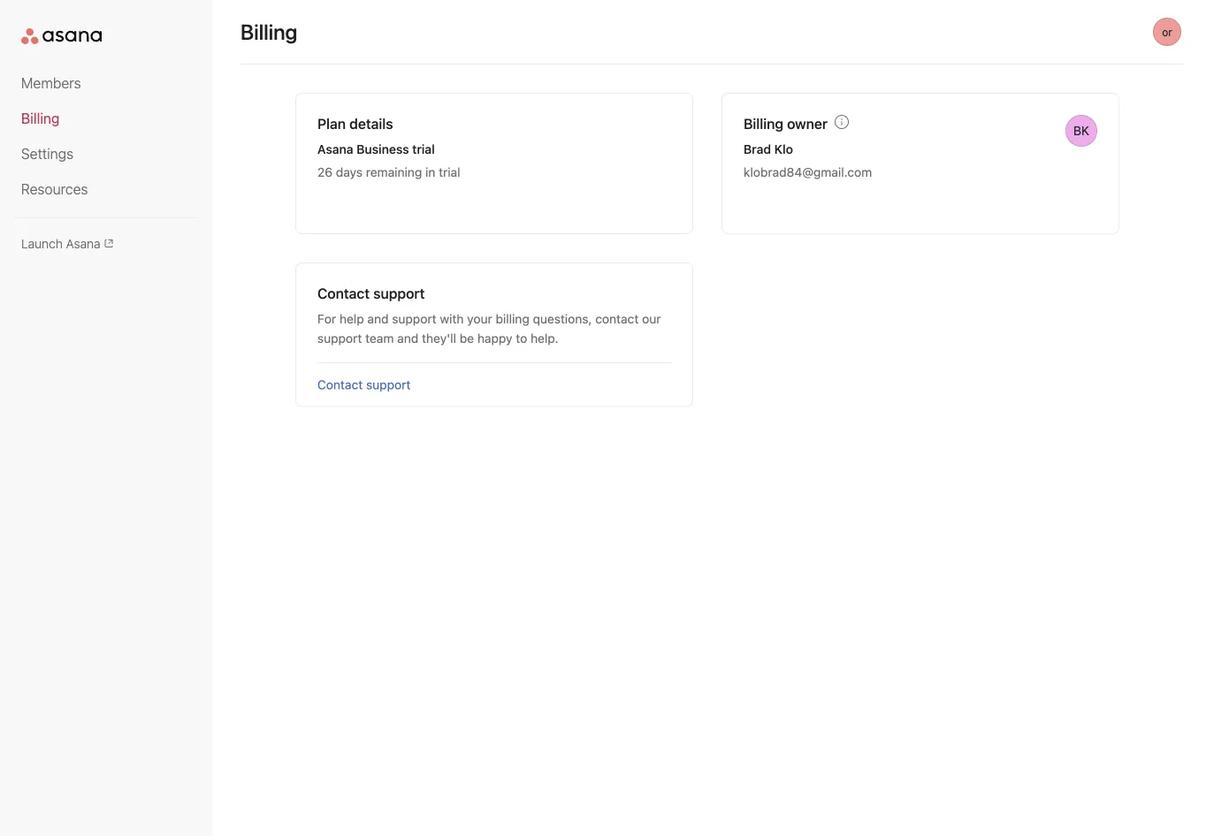 Task type: locate. For each thing, give the bounding box(es) containing it.
for help and support with your billing questions, contact our support team and they'll be happy to help.
[[318, 312, 661, 346]]

and up team
[[368, 312, 389, 326]]

support up they'll
[[392, 312, 437, 326]]

1 vertical spatial contact
[[318, 378, 363, 392]]

1 horizontal spatial and
[[397, 331, 419, 346]]

launch asana link
[[21, 236, 191, 251]]

billing
[[496, 312, 530, 326]]

asana up 26
[[318, 142, 354, 157]]

trial right in
[[439, 165, 461, 180]]

contact support down team
[[318, 378, 411, 392]]

or
[[1163, 26, 1173, 38]]

1 vertical spatial and
[[397, 331, 419, 346]]

2 contact from the top
[[318, 378, 363, 392]]

contact
[[318, 285, 370, 302], [318, 378, 363, 392]]

0 vertical spatial contact support
[[318, 285, 425, 302]]

asana
[[318, 142, 354, 157], [66, 236, 101, 251]]

0 vertical spatial contact
[[318, 285, 370, 302]]

0 horizontal spatial trial
[[412, 142, 435, 157]]

plan details
[[318, 115, 393, 132]]

contact support up the help
[[318, 285, 425, 302]]

contact up the help
[[318, 285, 370, 302]]

asana right launch
[[66, 236, 101, 251]]

members
[[21, 75, 81, 92]]

happy
[[478, 331, 513, 346]]

1 horizontal spatial asana
[[318, 142, 354, 157]]

2 horizontal spatial billing
[[744, 115, 784, 132]]

bk
[[1074, 123, 1090, 138]]

0 vertical spatial asana
[[318, 142, 354, 157]]

billing
[[241, 19, 298, 44], [21, 110, 60, 127], [744, 115, 784, 132]]

support
[[373, 285, 425, 302], [392, 312, 437, 326], [318, 331, 362, 346], [366, 378, 411, 392]]

0 horizontal spatial billing
[[21, 110, 60, 127]]

launch asana
[[21, 236, 101, 251]]

business
[[357, 142, 409, 157]]

for
[[318, 312, 336, 326]]

resources
[[21, 181, 88, 198]]

with
[[440, 312, 464, 326]]

1 vertical spatial trial
[[439, 165, 461, 180]]

1 vertical spatial asana
[[66, 236, 101, 251]]

questions,
[[533, 312, 592, 326]]

settings link
[[21, 143, 191, 165]]

0 horizontal spatial asana
[[66, 236, 101, 251]]

1 vertical spatial contact support
[[318, 378, 411, 392]]

contact support
[[318, 285, 425, 302], [318, 378, 411, 392]]

contact down the help
[[318, 378, 363, 392]]

0 horizontal spatial and
[[368, 312, 389, 326]]

klobrad84@gmail.com
[[744, 165, 872, 180]]

26
[[318, 165, 333, 180]]

trial up in
[[412, 142, 435, 157]]

and right team
[[397, 331, 419, 346]]

your
[[467, 312, 493, 326]]

owner
[[787, 115, 828, 132]]

trial
[[412, 142, 435, 157], [439, 165, 461, 180]]

and
[[368, 312, 389, 326], [397, 331, 419, 346]]

0 vertical spatial and
[[368, 312, 389, 326]]



Task type: vqa. For each thing, say whether or not it's contained in the screenshot.
Happy
yes



Task type: describe. For each thing, give the bounding box(es) containing it.
1 horizontal spatial trial
[[439, 165, 461, 180]]

1 contact from the top
[[318, 285, 370, 302]]

help
[[340, 312, 364, 326]]

in
[[426, 165, 436, 180]]

brad
[[744, 142, 771, 157]]

days
[[336, 165, 363, 180]]

0 vertical spatial trial
[[412, 142, 435, 157]]

help.
[[531, 331, 559, 346]]

1 contact support from the top
[[318, 285, 425, 302]]

billing owner
[[744, 115, 828, 132]]

resources link
[[21, 179, 191, 200]]

they'll
[[422, 331, 456, 346]]

remaining
[[366, 165, 422, 180]]

launch
[[21, 236, 63, 251]]

team
[[365, 331, 394, 346]]

to
[[516, 331, 527, 346]]

1 horizontal spatial billing
[[241, 19, 298, 44]]

asana inside asana business trial 26 days remaining in trial
[[318, 142, 354, 157]]

be
[[460, 331, 474, 346]]

settings
[[21, 146, 73, 162]]

support up team
[[373, 285, 425, 302]]

support down team
[[366, 378, 411, 392]]

asana business trial 26 days remaining in trial
[[318, 142, 461, 180]]

brad klo klobrad84@gmail.com
[[744, 142, 872, 180]]

klo
[[775, 142, 793, 157]]

members link
[[21, 73, 191, 94]]

support down the help
[[318, 331, 362, 346]]

plan
[[318, 115, 346, 132]]

2 contact support from the top
[[318, 378, 411, 392]]

our
[[642, 312, 661, 326]]

billing link
[[21, 108, 191, 129]]

details
[[350, 115, 393, 132]]

contact
[[596, 312, 639, 326]]

contact support button
[[318, 378, 411, 392]]



